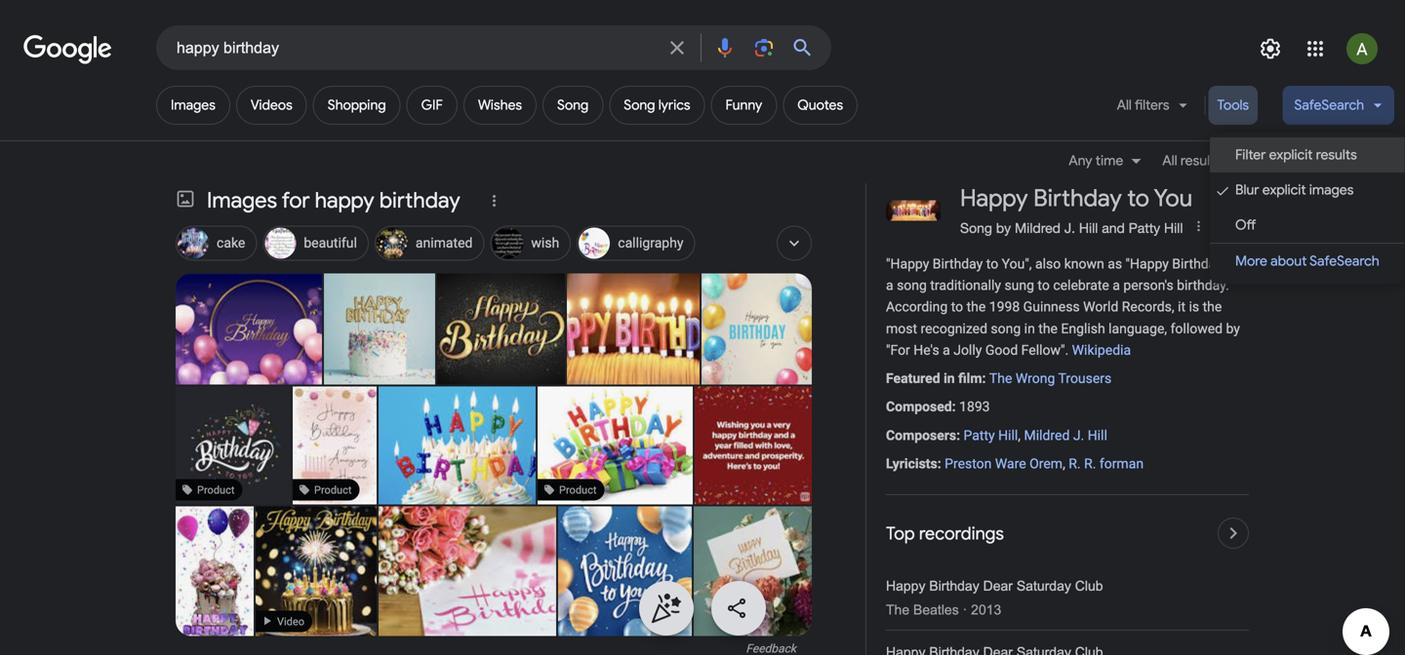 Task type: vqa. For each thing, say whether or not it's contained in the screenshot.
"Happy Birthday to You", also known as "Happy Birthday", is a song traditionally sung to celebrate a person's birthday. According to the 1998 Guinness World Records, it is the most recognized song in the English language, followed by "For He's a Jolly Good Fellow".
yes



Task type: locate. For each thing, give the bounding box(es) containing it.
1 horizontal spatial results
[[1317, 146, 1358, 164]]

happy birthday dear saturday club the beatles · 2013
[[886, 579, 1104, 618]]

https://megaport.hu/media/37581... - happy birthday animations image
[[256, 503, 377, 650]]

1 vertical spatial explicit
[[1263, 182, 1307, 199]]

1 vertical spatial mildred
[[1025, 428, 1070, 444]]

"for
[[886, 343, 911, 359]]

list containing happy birthday dear saturday club
[[886, 565, 1250, 656]]

happy birthday images - free download on freepik image
[[176, 274, 343, 385], [419, 274, 586, 385], [558, 507, 692, 641]]

a down the as
[[1113, 278, 1121, 294]]

0 horizontal spatial results
[[1181, 152, 1222, 170]]

is right it
[[1189, 299, 1200, 316]]

wishes link
[[464, 86, 537, 125]]

1 horizontal spatial all
[[1163, 152, 1178, 170]]

add shopping element
[[328, 97, 386, 114]]

in left film
[[944, 371, 955, 387]]

records,
[[1122, 299, 1175, 316]]

0 vertical spatial patty
[[1129, 220, 1161, 236]]

off
[[1236, 217, 1257, 234]]

1 horizontal spatial a
[[943, 343, 951, 359]]

add quotes element
[[798, 97, 844, 114]]

0 horizontal spatial happy
[[886, 579, 926, 595]]

menu containing filter explicit results
[[1210, 133, 1405, 284]]

"happy up according
[[886, 256, 930, 272]]

0 vertical spatial explicit
[[1270, 146, 1313, 164]]

search by image image
[[753, 36, 776, 60]]

all inside popup button
[[1163, 152, 1178, 170]]

mildred j. hill link
[[1025, 428, 1108, 444]]

birthday up ·
[[930, 579, 980, 595]]

the down good
[[990, 371, 1013, 387]]

1 horizontal spatial song
[[624, 97, 655, 114]]

images left videos link
[[171, 97, 216, 114]]

0 vertical spatial in
[[1025, 321, 1036, 337]]

1893
[[960, 399, 990, 416]]

0 horizontal spatial product
[[197, 484, 235, 497]]

1 horizontal spatial is
[[1234, 256, 1244, 272]]

blur explicit images
[[1236, 182, 1354, 199]]

1 vertical spatial birthday
[[933, 256, 983, 272]]

1 vertical spatial the
[[886, 603, 910, 618]]

by right followed
[[1227, 321, 1241, 337]]

,
[[1018, 428, 1021, 444], [1063, 456, 1066, 472]]

1 vertical spatial in
[[944, 371, 955, 387]]

explicit right blur
[[1263, 182, 1307, 199]]

images inside images for happy birthday link
[[207, 187, 277, 214]]

0 horizontal spatial song
[[897, 278, 927, 294]]

all results button
[[1151, 150, 1250, 172]]

: for preston
[[938, 456, 942, 472]]

birthday inside happy birthday dear saturday club the beatles · 2013
[[930, 579, 980, 595]]

0 horizontal spatial r.
[[1069, 456, 1081, 472]]

0 horizontal spatial "happy
[[886, 256, 930, 272]]

safesearch up filter explicit results link
[[1295, 97, 1365, 114]]

all filters button
[[1106, 86, 1202, 133]]

None search field
[[0, 24, 832, 70]]

google image
[[23, 35, 113, 64]]

song up according
[[897, 278, 927, 294]]

all results
[[1163, 152, 1222, 170]]

all
[[1117, 97, 1132, 114], [1163, 152, 1178, 170]]

0 vertical spatial images
[[171, 97, 216, 114]]

results up images
[[1317, 146, 1358, 164]]

images inside images link
[[171, 97, 216, 114]]

top recordings link
[[886, 518, 1250, 550]]

all left filters
[[1117, 97, 1132, 114]]

happy birthday you amazing human | birthday cards & quotes 🎂🎁🎉 | send  real postcards online image
[[293, 387, 377, 505]]

guinness
[[1024, 299, 1080, 316]]

images up cake
[[207, 187, 277, 214]]

happy for happy birthday dear saturday club the beatles · 2013
[[886, 579, 926, 595]]

shopping
[[328, 97, 386, 114]]

0 horizontal spatial the
[[886, 603, 910, 618]]

0 horizontal spatial all
[[1117, 97, 1132, 114]]

explicit
[[1270, 146, 1313, 164], [1263, 182, 1307, 199]]

song down 1998
[[991, 321, 1021, 337]]

1 horizontal spatial product
[[314, 484, 352, 497]]

1 horizontal spatial song
[[991, 321, 1021, 337]]

search by voice image
[[714, 36, 737, 60]]

2 product from the left
[[314, 484, 352, 497]]

he's
[[914, 343, 940, 359]]

birthday for saturday
[[930, 579, 980, 595]]

0 vertical spatial safesearch
[[1295, 97, 1365, 114]]

, down mildred j. hill link
[[1063, 456, 1066, 472]]

menu
[[1210, 133, 1405, 284]]

tools
[[1218, 97, 1250, 114]]

1 vertical spatial song
[[991, 321, 1021, 337]]

safesearch button
[[1283, 86, 1395, 133]]

the wrong trousers link
[[990, 371, 1112, 387]]

happy inside heading
[[961, 184, 1028, 214]]

all up you on the top right
[[1163, 152, 1178, 170]]

happy
[[961, 184, 1028, 214], [886, 579, 926, 595]]

by inside "happy birthday to you", also known as "happy birthday", is a song traditionally sung to celebrate a person's birthday. according to the 1998 guinness world records, it is the most recognized song in the english language, followed by "for he's a jolly good fellow".
[[1227, 321, 1241, 337]]

1 vertical spatial safesearch
[[1310, 253, 1380, 270]]

lyricists : preston ware orem , r. r.  forman
[[886, 456, 1144, 472]]

shopping link
[[313, 86, 401, 125]]

any time
[[1069, 152, 1124, 170]]

0 vertical spatial happy
[[961, 184, 1028, 214]]

1 horizontal spatial patty
[[1129, 220, 1161, 236]]

:
[[983, 371, 986, 387], [952, 399, 956, 416], [957, 428, 961, 444], [938, 456, 942, 472]]

by up 'you",' at the top of the page
[[996, 220, 1011, 236]]

0 vertical spatial is
[[1234, 256, 1244, 272]]

patty down 1893
[[964, 428, 995, 444]]

0 vertical spatial j.
[[1065, 220, 1076, 236]]

0 horizontal spatial in
[[944, 371, 955, 387]]

fellow".
[[1022, 343, 1069, 359]]

filter explicit results
[[1236, 146, 1358, 164]]

song right wishes
[[557, 97, 589, 114]]

lyrics
[[659, 97, 691, 114]]

: left 1893
[[952, 399, 956, 416]]

1 vertical spatial patty
[[964, 428, 995, 444]]

song link
[[543, 86, 604, 125]]

images for happy birthday
[[207, 187, 460, 214]]

explicit up the blur explicit images
[[1270, 146, 1313, 164]]

song for song by mildred j. hill and patty hill
[[961, 220, 993, 236]]

patty right and
[[1129, 220, 1161, 236]]

1 vertical spatial images
[[207, 187, 277, 214]]

followed
[[1171, 321, 1223, 337]]

composers
[[886, 428, 957, 444]]

: up 1893
[[983, 371, 986, 387]]

0 vertical spatial ,
[[1018, 428, 1021, 444]]

explicit for filter
[[1270, 146, 1313, 164]]

featured in film : the wrong trousers
[[886, 371, 1112, 387]]

safesearch
[[1295, 97, 1365, 114], [1310, 253, 1380, 270]]

the left beatles
[[886, 603, 910, 618]]

calligraphy button
[[577, 223, 696, 266]]

happy birthday to you link
[[961, 184, 1211, 215]]

2 horizontal spatial song
[[961, 220, 993, 236]]

hill
[[1080, 220, 1099, 236], [1165, 220, 1184, 236], [999, 428, 1018, 444], [1088, 428, 1108, 444]]

results inside popup button
[[1181, 152, 1222, 170]]

the down birthday.
[[1203, 299, 1222, 316]]

off link
[[1210, 208, 1405, 243]]

birthday.
[[1177, 278, 1230, 294]]

cake button
[[176, 223, 257, 266]]

1 horizontal spatial happy
[[961, 184, 1028, 214]]

to up recognized
[[952, 299, 964, 316]]

add funny element
[[726, 97, 763, 114]]

0 horizontal spatial is
[[1189, 299, 1200, 316]]

product for third product button from the right
[[197, 484, 235, 497]]

: up preston
[[957, 428, 961, 444]]

song up the traditionally
[[961, 220, 993, 236]]

0 horizontal spatial a
[[886, 278, 894, 294]]

birthday up the traditionally
[[933, 256, 983, 272]]

images for happy birthday heading
[[207, 187, 460, 214]]

r. left forman
[[1085, 456, 1097, 472]]

and
[[1102, 220, 1125, 236]]

hill left and
[[1080, 220, 1099, 236]]

2 product button from the left
[[293, 387, 377, 505]]

20+ free happy birthday gifs & celebration stickers - pixabay image
[[176, 507, 254, 641]]

is right birthday",
[[1234, 256, 1244, 272]]

the
[[990, 371, 1013, 387], [886, 603, 910, 618]]

wishes
[[478, 97, 522, 114]]

product
[[197, 484, 235, 497], [314, 484, 352, 497], [559, 484, 597, 497]]

r. right orem
[[1069, 456, 1081, 472]]

a up according
[[886, 278, 894, 294]]

1 "happy from the left
[[886, 256, 930, 272]]

you
[[1154, 184, 1193, 214]]

1 vertical spatial happy
[[886, 579, 926, 595]]

product for second product button from the right
[[314, 484, 352, 497]]

images
[[171, 97, 216, 114], [207, 187, 277, 214]]

product for third product button
[[559, 484, 597, 497]]

according
[[886, 299, 948, 316]]

2 horizontal spatial the
[[1203, 299, 1222, 316]]

song lyrics
[[624, 97, 691, 114]]

1 horizontal spatial r.
[[1085, 456, 1097, 472]]

happy birthday! gift card! image
[[522, 387, 712, 505]]

in up fellow".
[[1025, 321, 1036, 337]]

known
[[1065, 256, 1105, 272]]

preston ware orem link
[[945, 456, 1063, 472]]

results up you on the top right
[[1181, 152, 1222, 170]]

happy up beatles
[[886, 579, 926, 595]]

mildred up also
[[1015, 220, 1061, 236]]

in
[[1025, 321, 1036, 337], [944, 371, 955, 387]]

to left you on the top right
[[1128, 184, 1150, 214]]

0 vertical spatial by
[[996, 220, 1011, 236]]

by
[[996, 220, 1011, 236], [1227, 321, 1241, 337]]

1998
[[990, 299, 1020, 316]]

all inside dropdown button
[[1117, 97, 1132, 114]]

the
[[967, 299, 986, 316], [1203, 299, 1222, 316], [1039, 321, 1058, 337]]

gif link
[[407, 86, 458, 125]]

2 horizontal spatial a
[[1113, 278, 1121, 294]]

"happy
[[886, 256, 930, 272], [1126, 256, 1169, 272]]

1 vertical spatial ,
[[1063, 456, 1066, 472]]

trousers
[[1059, 371, 1112, 387]]

dear
[[984, 579, 1013, 595]]

1 vertical spatial all
[[1163, 152, 1178, 170]]

a right he's at the right bottom of the page
[[943, 343, 951, 359]]

the down the traditionally
[[967, 299, 986, 316]]

0 vertical spatial the
[[990, 371, 1013, 387]]

preston
[[945, 456, 992, 472]]

3 product from the left
[[559, 484, 597, 497]]

: for 1893
[[952, 399, 956, 416]]

happy up 'you",' at the top of the page
[[961, 184, 1028, 214]]

recognized
[[921, 321, 988, 337]]

0 vertical spatial all
[[1117, 97, 1132, 114]]

j. down happy birthday to you heading
[[1065, 220, 1076, 236]]

2 horizontal spatial product
[[559, 484, 597, 497]]

, up lyricists : preston ware orem , r. r.  forman
[[1018, 428, 1021, 444]]

add song lyrics element
[[624, 97, 691, 114]]

1 vertical spatial by
[[1227, 321, 1241, 337]]

j. up r. r.  forman link
[[1074, 428, 1085, 444]]

1 product from the left
[[197, 484, 235, 497]]

"happy up person's
[[1126, 256, 1169, 272]]

1 horizontal spatial "happy
[[1126, 256, 1169, 272]]

r.
[[1069, 456, 1081, 472], [1085, 456, 1097, 472]]

0 vertical spatial birthday
[[1034, 184, 1122, 214]]

the up fellow".
[[1039, 321, 1058, 337]]

list
[[886, 565, 1250, 656]]

: left preston
[[938, 456, 942, 472]]

quotes
[[798, 97, 844, 114]]

more options image
[[1191, 219, 1207, 234]]

song for the add song element
[[557, 97, 589, 114]]

composed
[[886, 399, 952, 416]]

2 vertical spatial birthday
[[930, 579, 980, 595]]

birthday inside heading
[[1034, 184, 1122, 214]]

1 horizontal spatial in
[[1025, 321, 1036, 337]]

images for images
[[171, 97, 216, 114]]

0 horizontal spatial song
[[557, 97, 589, 114]]

birthday inside "happy birthday to you", also known as "happy birthday", is a song traditionally sung to celebrate a person's birthday. according to the 1998 guinness world records, it is the most recognized song in the english language, followed by "for he's a jolly good fellow".
[[933, 256, 983, 272]]

mildred up orem
[[1025, 428, 1070, 444]]

wish button
[[490, 223, 571, 266]]

happy
[[315, 187, 374, 214]]

1 horizontal spatial by
[[1227, 321, 1241, 337]]

wish
[[531, 235, 560, 251]]

happy inside happy birthday dear saturday club the beatles · 2013
[[886, 579, 926, 595]]

safesearch down off link
[[1310, 253, 1380, 270]]

birthday up the song by mildred j. hill and patty hill
[[1034, 184, 1122, 214]]

song left lyrics
[[624, 97, 655, 114]]



Task type: describe. For each thing, give the bounding box(es) containing it.
time
[[1096, 152, 1124, 170]]

jolly
[[954, 343, 982, 359]]

gif
[[421, 97, 443, 114]]

0 horizontal spatial ,
[[1018, 428, 1021, 444]]

images link
[[156, 86, 230, 125]]

free and customizable birthday templates image
[[702, 274, 813, 385]]

quotes link
[[783, 86, 858, 125]]

hill up ware
[[999, 428, 1018, 444]]

sung
[[1005, 278, 1035, 294]]

: for patty
[[957, 428, 961, 444]]

all for all filters
[[1117, 97, 1132, 114]]

cake
[[217, 235, 245, 251]]

1 horizontal spatial ,
[[1063, 456, 1066, 472]]

1 horizontal spatial the
[[990, 371, 1013, 387]]

all for all results
[[1163, 152, 1178, 170]]

add song element
[[557, 97, 589, 114]]

2 r. from the left
[[1085, 456, 1097, 472]]

beautiful button
[[263, 223, 369, 266]]

animated
[[416, 235, 473, 251]]

videos link
[[236, 86, 307, 125]]

happy birthday to you - wikipedia image
[[485, 274, 786, 385]]

in inside "happy birthday to you", also known as "happy birthday", is a song traditionally sung to celebrate a person's birthday. according to the 1998 guinness world records, it is the most recognized song in the english language, followed by "for he's a jolly good fellow".
[[1025, 321, 1036, 337]]

2013
[[971, 603, 1002, 618]]

2 "happy from the left
[[1126, 256, 1169, 272]]

animated button
[[375, 223, 485, 266]]

birthday for you",
[[933, 256, 983, 272]]

traditionally
[[931, 278, 1002, 294]]

birthday
[[379, 187, 460, 214]]

happy for happy birthday to you
[[961, 184, 1028, 214]]

saturday
[[1017, 579, 1072, 595]]

song lyrics link
[[609, 86, 705, 125]]

0 vertical spatial mildred
[[1015, 220, 1061, 236]]

happy birthday to you: december 2019 - christmas birthday gift (001) image
[[175, 387, 293, 505]]

1 horizontal spatial the
[[1039, 321, 1058, 337]]

forman
[[1100, 456, 1144, 472]]

0 horizontal spatial the
[[967, 299, 986, 316]]

video button
[[256, 503, 377, 650]]

tools button
[[1209, 86, 1258, 125]]

film
[[959, 371, 983, 387]]

recordings
[[919, 523, 1004, 546]]

explicit for blur
[[1263, 182, 1307, 199]]

more options element
[[1189, 217, 1209, 236]]

images for images for happy birthday
[[207, 187, 277, 214]]

it
[[1178, 299, 1186, 316]]

more
[[1236, 253, 1268, 270]]

as
[[1108, 256, 1123, 272]]

filter explicit results link
[[1210, 138, 1405, 173]]

100 best birthday instagram captions - cute birthday ... image
[[694, 466, 812, 644]]

more about safesearch
[[1236, 253, 1380, 270]]

person's
[[1124, 278, 1174, 294]]

safesearch inside dropdown button
[[1295, 97, 1365, 114]]

what to write in a birthday card - unique happy birthday wishes image
[[324, 274, 435, 385]]

1 vertical spatial is
[[1189, 299, 1200, 316]]

funny
[[726, 97, 763, 114]]

song for song lyrics
[[624, 97, 655, 114]]

the inside happy birthday dear saturday club the beatles · 2013
[[886, 603, 910, 618]]

Search search field
[[177, 37, 654, 61]]

ware
[[996, 456, 1027, 472]]

composers : patty hill , mildred j. hill
[[886, 428, 1108, 444]]

videos
[[251, 97, 293, 114]]

blur
[[1236, 182, 1260, 199]]

birthday for you
[[1034, 184, 1122, 214]]

add wishes element
[[478, 97, 522, 114]]

more about safesearch link
[[1210, 244, 1405, 279]]

1 r. from the left
[[1069, 456, 1081, 472]]

all filters
[[1117, 97, 1170, 114]]

add gif element
[[421, 97, 443, 114]]

song by mildred j. hill and patty hill
[[961, 220, 1184, 236]]

0 vertical spatial song
[[897, 278, 927, 294]]

for
[[282, 187, 310, 214]]

to inside heading
[[1128, 184, 1150, 214]]

orem
[[1030, 456, 1063, 472]]

130 special happy birthday wishes & messages image
[[695, 387, 813, 505]]

most
[[886, 321, 918, 337]]

·
[[963, 603, 968, 618]]

you",
[[1002, 256, 1032, 272]]

funny link
[[711, 86, 777, 125]]

top
[[886, 523, 915, 546]]

lyricists
[[886, 456, 938, 472]]

club
[[1076, 579, 1104, 595]]

hill up r. r.  forman link
[[1088, 428, 1108, 444]]

"happy birthday to you", also known as "happy birthday", is a song traditionally sung to celebrate a person's birthday. according to the 1998 guinness world records, it is the most recognized song in the english language, followed by "for he's a jolly good fellow".
[[886, 256, 1244, 359]]

composed : 1893
[[886, 399, 990, 416]]

calligraphy
[[618, 235, 684, 251]]

history of the happy birthday song | pump it up image
[[379, 387, 556, 505]]

good
[[986, 343, 1018, 359]]

hill left more options element
[[1165, 220, 1184, 236]]

blur explicit images link
[[1210, 173, 1405, 208]]

belated happy birthday wishes | petal talk image
[[379, 507, 609, 637]]

0 horizontal spatial by
[[996, 220, 1011, 236]]

filter
[[1236, 146, 1267, 164]]

any
[[1069, 152, 1093, 170]]

0 horizontal spatial patty
[[964, 428, 995, 444]]

english
[[1062, 321, 1106, 337]]

images
[[1310, 182, 1354, 199]]

featured
[[886, 371, 941, 387]]

happy birthday to you
[[961, 184, 1193, 214]]

images for happy birthday link
[[176, 187, 472, 217]]

patty hill link
[[964, 428, 1018, 444]]

1 vertical spatial j.
[[1074, 428, 1085, 444]]

about
[[1271, 253, 1307, 270]]

world
[[1084, 299, 1119, 316]]

language,
[[1109, 321, 1168, 337]]

wrong
[[1016, 371, 1056, 387]]

happy birthday to you heading
[[961, 184, 1193, 215]]

beautiful
[[304, 235, 357, 251]]

1 product button from the left
[[175, 387, 293, 505]]

also
[[1036, 256, 1061, 272]]

to down also
[[1038, 278, 1050, 294]]

any time button
[[1069, 150, 1151, 172]]

birthday",
[[1173, 256, 1230, 272]]

to left 'you",' at the top of the page
[[987, 256, 999, 272]]

3 product button from the left
[[522, 387, 712, 505]]

wikipedia
[[1072, 343, 1132, 359]]

celebrate
[[1054, 278, 1110, 294]]



